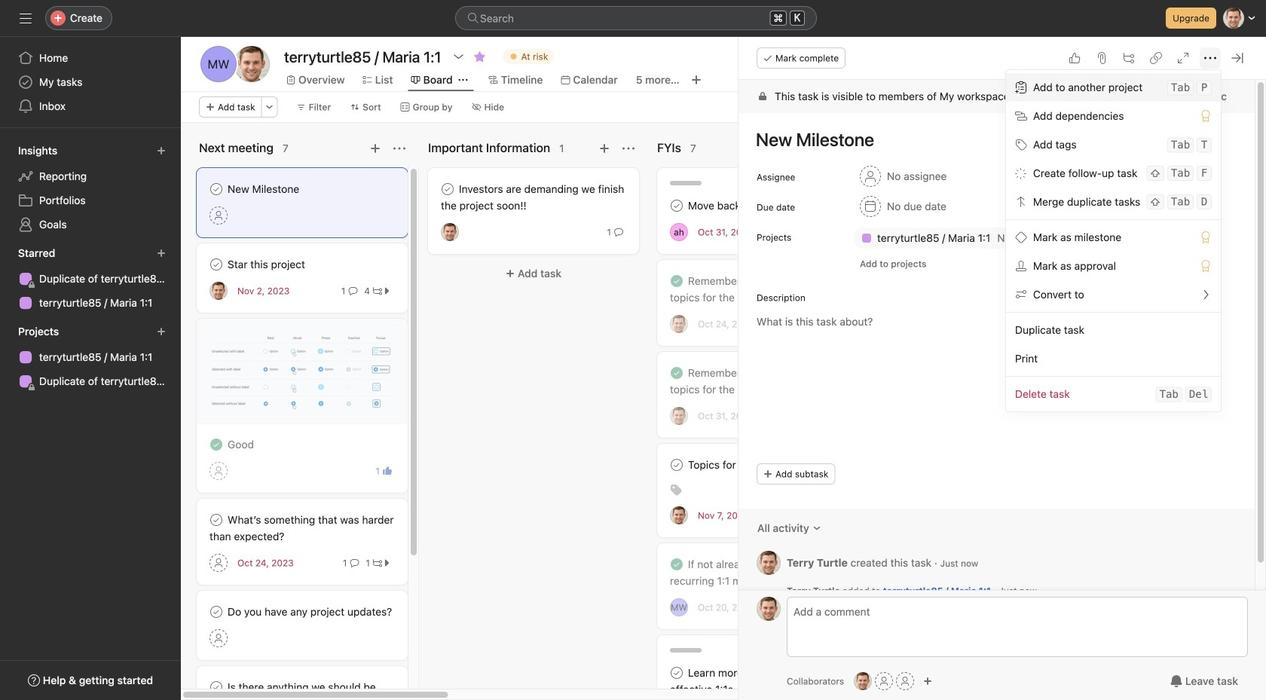 Task type: locate. For each thing, give the bounding box(es) containing it.
1 add task image from the left
[[369, 142, 381, 155]]

0 vertical spatial completed image
[[207, 436, 225, 454]]

remove from starred image
[[474, 51, 486, 63]]

1 vertical spatial completed image
[[668, 556, 686, 574]]

0 vertical spatial open user profile image
[[757, 551, 781, 575]]

add task image
[[369, 142, 381, 155], [599, 142, 611, 155]]

1 vertical spatial completed image
[[668, 364, 686, 382]]

new insights image
[[157, 146, 166, 155]]

Task Name text field
[[746, 122, 1237, 157]]

1 horizontal spatial add task image
[[599, 142, 611, 155]]

Search tasks, projects, and more text field
[[455, 6, 817, 30]]

open user profile image
[[757, 551, 781, 575], [757, 597, 781, 621]]

mark complete image
[[207, 180, 225, 198], [207, 256, 225, 274], [668, 456, 686, 474], [207, 679, 225, 697]]

copy task link image
[[1150, 52, 1163, 64]]

2 completed checkbox from the top
[[668, 364, 686, 382]]

0 vertical spatial completed image
[[668, 272, 686, 290]]

0 vertical spatial toggle assignee popover image
[[670, 223, 688, 241]]

completed image for the topmost completed option
[[207, 436, 225, 454]]

1 horizontal spatial completed image
[[668, 556, 686, 574]]

0 vertical spatial completed checkbox
[[207, 436, 225, 454]]

0 horizontal spatial add task image
[[369, 142, 381, 155]]

None field
[[455, 6, 817, 30]]

Completed checkbox
[[207, 436, 225, 454], [668, 556, 686, 574]]

insights element
[[0, 137, 181, 240]]

open user profile image inside main content
[[757, 551, 781, 575]]

0 horizontal spatial completed checkbox
[[207, 436, 225, 454]]

more actions for this task image
[[1205, 52, 1217, 64]]

main content
[[739, 80, 1255, 617]]

toggle assignee popover image
[[441, 223, 459, 241], [210, 282, 228, 300], [670, 315, 688, 333], [670, 407, 688, 425], [670, 599, 688, 617]]

2 completed image from the top
[[668, 364, 686, 382]]

hide sidebar image
[[20, 12, 32, 24]]

menu item
[[1006, 73, 1221, 102]]

1 horizontal spatial completed checkbox
[[668, 556, 686, 574]]

0 horizontal spatial add or remove collaborators image
[[854, 672, 872, 691]]

main content inside new milestone dialog
[[739, 80, 1255, 617]]

full screen image
[[1178, 52, 1190, 64]]

1 vertical spatial toggle assignee popover image
[[670, 507, 688, 525]]

more section actions image
[[394, 142, 406, 155]]

0 vertical spatial completed checkbox
[[668, 272, 686, 290]]

completed image
[[668, 272, 686, 290], [668, 364, 686, 382]]

1 open user profile image from the top
[[757, 551, 781, 575]]

1 vertical spatial completed checkbox
[[668, 364, 686, 382]]

1 horizontal spatial mark complete checkbox
[[668, 664, 686, 682]]

1 completed checkbox from the top
[[668, 272, 686, 290]]

0 horizontal spatial completed image
[[207, 436, 225, 454]]

mark complete image
[[439, 180, 457, 198], [668, 197, 686, 215], [207, 511, 225, 529], [207, 603, 225, 621], [668, 664, 686, 682]]

toggle assignee popover image
[[670, 223, 688, 241], [670, 507, 688, 525]]

1 horizontal spatial 1 comment image
[[614, 228, 623, 237]]

Completed checkbox
[[668, 272, 686, 290], [668, 364, 686, 382]]

0 likes. click to like this task image
[[1069, 52, 1081, 64]]

0 horizontal spatial 1 comment image
[[349, 286, 358, 296]]

Mark complete checkbox
[[207, 180, 225, 198], [439, 180, 457, 198], [668, 197, 686, 215], [207, 256, 225, 274], [668, 456, 686, 474], [207, 511, 225, 529], [207, 603, 225, 621]]

1 comment image
[[614, 228, 623, 237], [349, 286, 358, 296]]

add or remove collaborators image
[[854, 672, 872, 691], [924, 677, 933, 686]]

completed image
[[207, 436, 225, 454], [668, 556, 686, 574]]

Mark complete checkbox
[[668, 664, 686, 682], [207, 679, 225, 697]]

remove image
[[1081, 232, 1093, 244]]

1 vertical spatial open user profile image
[[757, 597, 781, 621]]

1 vertical spatial completed checkbox
[[668, 556, 686, 574]]

1 like. you liked this task image
[[383, 467, 392, 476]]

None text field
[[280, 43, 445, 70]]



Task type: vqa. For each thing, say whether or not it's contained in the screenshot.
the rightmost ADD TASK IMAGE
yes



Task type: describe. For each thing, give the bounding box(es) containing it.
attachments: add a file to this task, new milestone image
[[1096, 52, 1108, 64]]

2 toggle assignee popover image from the top
[[670, 507, 688, 525]]

2 open user profile image from the top
[[757, 597, 781, 621]]

add items to starred image
[[157, 249, 166, 258]]

1 toggle assignee popover image from the top
[[670, 223, 688, 241]]

more actions image
[[265, 103, 274, 112]]

1 comment image
[[350, 559, 359, 568]]

completed image for completed option to the right
[[668, 556, 686, 574]]

close details image
[[1232, 52, 1244, 64]]

0 horizontal spatial mark complete checkbox
[[207, 679, 225, 697]]

projects element
[[0, 318, 181, 397]]

1 completed image from the top
[[668, 272, 686, 290]]

new project or portfolio image
[[157, 327, 166, 336]]

starred element
[[0, 240, 181, 318]]

1 vertical spatial 1 comment image
[[349, 286, 358, 296]]

2 add task image from the left
[[599, 142, 611, 155]]

0 vertical spatial 1 comment image
[[614, 228, 623, 237]]

show options image
[[453, 51, 465, 63]]

global element
[[0, 37, 181, 127]]

new milestone dialog
[[739, 37, 1267, 700]]

tab actions image
[[459, 75, 468, 84]]

1 horizontal spatial add or remove collaborators image
[[924, 677, 933, 686]]

add subtask image
[[1123, 52, 1135, 64]]



